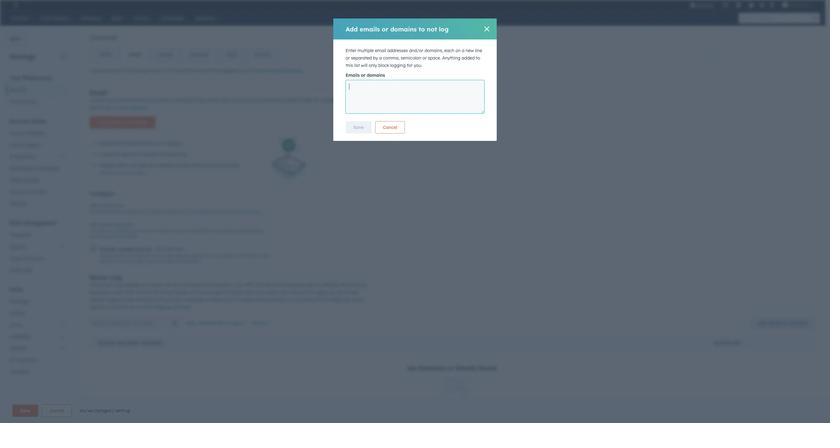 Task type: locate. For each thing, give the bounding box(es) containing it.
2 account from the top
[[10, 130, 26, 136]]

connect for connect your personal email accounts to hubspot to log, track, send, and receive emails in the hubspot crm. to manage any team emails, go to
[[90, 97, 107, 103]]

your inside "element"
[[10, 75, 21, 81]]

a up compliant
[[114, 254, 116, 258]]

0 vertical spatial from
[[153, 141, 163, 146]]

1 vertical spatial personal
[[116, 120, 135, 125]]

link up bottom
[[144, 247, 152, 252]]

& inside data management element
[[26, 256, 29, 261]]

menu
[[686, 0, 818, 10]]

0 horizontal spatial saved
[[96, 290, 108, 295]]

1 horizontal spatial setting.
[[302, 297, 317, 303]]

2 vertical spatial all
[[225, 321, 231, 326]]

marketing button
[[6, 331, 69, 343]]

add inside add email alias an email alias allows emails sent outside of hubspot to be associated with your user. learn more .
[[90, 203, 98, 208]]

calling link inside navigation
[[150, 47, 181, 62]]

press to sort. element right blocked for
[[743, 341, 745, 346]]

close image
[[485, 27, 489, 31]]

multiple
[[358, 48, 374, 53]]

emails inside dialog
[[360, 25, 380, 33]]

be up through
[[187, 209, 192, 214]]

add inside dialog
[[346, 25, 358, 33]]

new
[[466, 48, 474, 53]]

only inside enter multiple email addresses and/or domains, each on a new line or separated by a comma, semicolon or space. anything added to this list will only block logging for you.
[[369, 63, 377, 68]]

you. down the semicolon
[[414, 63, 422, 68]]

0 vertical spatial log
[[439, 25, 449, 33]]

addresses
[[387, 48, 408, 53], [120, 282, 140, 288]]

account for account setup
[[10, 118, 30, 124]]

saved up contacts
[[215, 282, 227, 288]]

you up but
[[141, 282, 149, 288]]

1 vertical spatial crm.
[[244, 282, 254, 288]]

2 horizontal spatial with
[[213, 209, 220, 214]]

0 vertical spatial add
[[346, 25, 358, 33]]

be up deselect
[[90, 290, 95, 295]]

unsubscribe.
[[213, 254, 235, 258]]

alias up allows
[[113, 203, 123, 208]]

data management element
[[6, 220, 69, 276]]

ai
[[10, 357, 15, 363]]

list
[[354, 63, 360, 68], [97, 305, 103, 310]]

account defaults
[[10, 130, 45, 136]]

for left users
[[218, 321, 224, 326]]

setup
[[31, 118, 46, 124]]

1 horizontal spatial with
[[189, 290, 197, 295]]

menu item
[[719, 0, 720, 10]]

2 horizontal spatial domains
[[790, 321, 808, 326]]

any
[[338, 97, 346, 103]]

1 horizontal spatial in
[[271, 97, 275, 103]]

0 horizontal spatial cancel
[[50, 408, 64, 414]]

recipients up want
[[286, 282, 305, 288]]

will right it
[[240, 254, 245, 258]]

1 vertical spatial security link
[[6, 198, 69, 209]]

with left 'local'
[[118, 259, 125, 264]]

edit for link
[[155, 246, 164, 252]]

the inside 'edit email signature your signature will be used in one-on-one emails through the hubspot crm and as a personalization token for marketing emails.'
[[190, 229, 195, 233]]

your up laws
[[154, 254, 162, 258]]

0 horizontal spatial add
[[90, 203, 98, 208]]

save for leftmost 'cancel' button
[[20, 408, 30, 414]]

press to sort. element inside blocked for button
[[743, 341, 745, 346]]

edit email signature your signature will be used in one-on-one emails through the hubspot crm and as a personalization token for marketing emails.
[[90, 222, 265, 239]]

security
[[255, 52, 271, 57], [10, 201, 26, 206]]

0 vertical spatial addresses
[[387, 48, 408, 53]]

0 horizontal spatial press to sort. element
[[164, 341, 167, 346]]

meetings
[[10, 299, 28, 304]]

emails down never
[[90, 282, 103, 288]]

0 vertical spatial cancel
[[383, 125, 397, 130]]

compliant
[[100, 259, 117, 264]]

edit
[[90, 222, 98, 227], [155, 246, 164, 252]]

save button inside add emails or domains to not log dialog
[[346, 121, 372, 134]]

management,
[[213, 68, 241, 73]]

0 vertical spatial cancel button
[[375, 121, 405, 134]]

0 horizontal spatial addresses
[[120, 282, 140, 288]]

of
[[162, 209, 165, 214], [149, 254, 153, 258], [273, 282, 277, 288], [181, 297, 185, 303]]

all left users,
[[111, 305, 116, 310]]

saved up deselect
[[96, 290, 108, 295]]

email link
[[120, 47, 150, 62]]

with left user.
[[213, 209, 220, 214]]

1 horizontal spatial addresses
[[387, 48, 408, 53]]

0 horizontal spatial with
[[118, 259, 125, 264]]

emails right receive
[[257, 97, 270, 103]]

0 vertical spatial associated
[[193, 209, 212, 214]]

1 include from the top
[[100, 247, 116, 252]]

sent down never log
[[104, 282, 113, 288]]

at left all,
[[324, 290, 328, 295]]

0 horizontal spatial associated
[[166, 290, 188, 295]]

0 vertical spatial email logging settings link
[[255, 68, 303, 73]]

setting. down are
[[302, 297, 317, 303]]

1 vertical spatial settings
[[131, 105, 148, 110]]

not up domains,
[[427, 25, 437, 33]]

cancel button
[[375, 121, 405, 134], [42, 405, 72, 417]]

1 vertical spatial crm
[[125, 290, 134, 295]]

hubspot inside 'edit email signature your signature will be used in one-on-one emails through the hubspot crm and as a personalization token for marketing emails.'
[[196, 229, 212, 233]]

0 horizontal spatial domains
[[367, 72, 385, 78]]

sent up one-
[[139, 209, 147, 214]]

1 vertical spatial list
[[97, 305, 103, 310]]

automatically up contacts
[[180, 282, 207, 288]]

save button
[[346, 121, 372, 134], [12, 405, 38, 417]]

domains,
[[425, 48, 443, 53]]

your up token
[[90, 229, 98, 233]]

1 horizontal spatial crm
[[213, 229, 221, 233]]

your
[[10, 75, 21, 81], [90, 229, 98, 233]]

sent inside 'emails sent to addresses you define will not automatically be saved to your crm. if some of the recipients are not defined, the email will be saved to your crm but will not be associated with the contacts included here. if you don't want the email to log at all, you should deselect logging when sending from outside of hubspot or make sure to include all the recipients in this setting. to manage your never log list for all users, go to'
[[104, 282, 113, 288]]

1 horizontal spatial saved
[[215, 282, 227, 288]]

navigation
[[90, 47, 280, 62]]

1 vertical spatial outside
[[164, 297, 179, 303]]

& for export
[[26, 256, 29, 261]]

no domains or emails found.
[[408, 364, 498, 372]]

1 horizontal spatial save button
[[346, 121, 372, 134]]

team
[[347, 97, 358, 103]]

domains
[[97, 341, 116, 346], [418, 364, 446, 372]]

your left preferences
[[10, 75, 21, 81]]

hubspot
[[174, 97, 192, 103], [284, 97, 302, 103], [164, 141, 182, 146], [141, 152, 159, 157], [166, 209, 182, 214], [196, 229, 212, 233], [186, 297, 204, 303]]

0 horizontal spatial save
[[20, 408, 30, 414]]

only left apply in the left top of the page
[[128, 68, 136, 73]]

0 horizontal spatial sent
[[104, 282, 113, 288]]

will inside enter multiple email addresses and/or domains, each on a new line or separated by a comma, semicolon or space. anything added to this list will only block logging for you.
[[361, 63, 368, 68]]

1 vertical spatial include
[[100, 254, 113, 258]]

for down the semicolon
[[407, 63, 413, 68]]

should
[[345, 290, 358, 295]]

settings
[[286, 68, 303, 73], [131, 105, 148, 110], [173, 305, 190, 310]]

all left users
[[225, 321, 231, 326]]

of inside edit link text include a link at the bottom of your emails allowing recipients to unsubscribe. it will help you stay compliant with local spam laws and improve deliverability.
[[149, 254, 153, 258]]

your left user.
[[221, 209, 229, 214]]

to inside add email alias an email alias allows emails sent outside of hubspot to be associated with your user. learn more .
[[183, 209, 186, 214]]

inbox up connect personal email
[[117, 105, 129, 110]]

0 horizontal spatial your
[[10, 75, 21, 81]]

profile link
[[90, 47, 120, 62]]

0 horizontal spatial in
[[137, 229, 140, 233]]

1 vertical spatial domains
[[367, 72, 385, 78]]

and right laws
[[155, 259, 162, 264]]

at down 'include unsubscribe link'
[[124, 254, 128, 258]]

0 vertical spatial all
[[254, 297, 259, 303]]

the inside edit link text include a link at the bottom of your emails allowing recipients to unsubscribe. it will help you stay compliant with local spam laws and improve deliverability.
[[129, 254, 134, 258]]

a inside edit link text include a link at the bottom of your emails allowing recipients to unsubscribe. it will help you stay compliant with local spam laws and improve deliverability.
[[114, 254, 116, 258]]

press to sort. element right addresses
[[164, 341, 167, 346]]

and
[[232, 97, 240, 103], [111, 141, 119, 146], [149, 162, 157, 168], [222, 229, 229, 233], [155, 259, 162, 264], [117, 341, 126, 346]]

found.
[[478, 364, 498, 372]]

from right "details"
[[207, 162, 216, 168]]

log right never
[[110, 274, 122, 281]]

never
[[90, 274, 108, 281]]

2 vertical spatial settings
[[173, 305, 190, 310]]

list down deselect
[[97, 305, 103, 310]]

1
[[112, 408, 114, 414]]

1 vertical spatial email
[[90, 89, 107, 97]]

email up emails,
[[90, 89, 107, 97]]

cancel for leftmost 'cancel' button
[[50, 408, 64, 414]]

2 vertical spatial with
[[189, 290, 197, 295]]

1 vertical spatial add
[[90, 203, 98, 208]]

with inside edit link text include a link at the bottom of your emails allowing recipients to unsubscribe. it will help you stay compliant with local spam laws and improve deliverability.
[[118, 259, 125, 264]]

addresses inside 'emails sent to addresses you define will not automatically be saved to your crm. if some of the recipients are not defined, the email will be saved to your crm but will not be associated with the contacts included here. if you don't want the email to log at all, you should deselect logging when sending from outside of hubspot or make sure to include all the recipients in this setting. to manage your never log list for all users, go to'
[[120, 282, 140, 288]]

crm. inside 'emails sent to addresses you define will not automatically be saved to your crm. if some of the recipients are not defined, the email will be saved to your crm but will not be associated with the contacts included here. if you don't want the email to log at all, you should deselect logging when sending from outside of hubspot or make sure to include all the recipients in this setting. to manage your never log list for all users, go to'
[[244, 282, 254, 288]]

0 horizontal spatial setting.
[[116, 408, 131, 414]]

connect down emails,
[[97, 120, 115, 125]]

be left the used
[[123, 229, 127, 233]]

edit inside edit link text include a link at the bottom of your emails allowing recipients to unsubscribe. it will help you stay compliant with local spam laws and improve deliverability.
[[155, 246, 164, 252]]

users & teams
[[10, 142, 40, 148]]

1 vertical spatial addresses
[[120, 282, 140, 288]]

associated inside 'emails sent to addresses you define will not automatically be saved to your crm. if some of the recipients are not defined, the email will be saved to your crm but will not be associated with the contacts included here. if you don't want the email to log at all, you should deselect logging when sending from outside of hubspot or make sure to include all the recipients in this setting. to manage your never log list for all users, go to'
[[166, 290, 188, 295]]

notifications image
[[770, 3, 775, 8]]

1 vertical spatial sent
[[104, 282, 113, 288]]

this inside enter multiple email addresses and/or domains, each on a new line or separated by a comma, semicolon or space. anything added to this list will only block logging for you.
[[346, 63, 353, 68]]

1 vertical spatial inbox
[[116, 170, 125, 175]]

add
[[346, 25, 358, 33], [90, 203, 98, 208], [759, 321, 768, 326]]

2 vertical spatial in
[[288, 297, 292, 303]]

0 vertical spatial blocked
[[200, 321, 217, 326]]

edit up the improve
[[155, 246, 164, 252]]

1 horizontal spatial cancel button
[[375, 121, 405, 134]]

crm left as
[[213, 229, 221, 233]]

emails left found.
[[456, 364, 477, 372]]

0 vertical spatial edit
[[90, 222, 98, 227]]

save for 'cancel' button inside add emails or domains to not log dialog
[[353, 125, 364, 130]]

contacts
[[206, 290, 224, 295]]

and right tasks
[[149, 162, 157, 168]]

tracking code
[[10, 177, 39, 183]]

logging inside enter multiple email addresses and/or domains, each on a new line or separated by a comma, semicolon or space. anything added to this list will only block logging for you.
[[390, 63, 406, 68]]

emails for emails
[[252, 321, 266, 326]]

personal down "inbox settings" 'link' in the top of the page
[[116, 120, 135, 125]]

this
[[346, 63, 353, 68], [293, 297, 301, 303]]

a right as
[[235, 229, 237, 233]]

0 vertical spatial connect
[[90, 97, 107, 103]]

to inside the connect your personal email accounts to hubspot to log, track, send, and receive emails in the hubspot crm. to manage any team emails, go to
[[315, 97, 319, 103]]

0 horizontal spatial calling link
[[6, 307, 69, 319]]

and inside edit link text include a link at the bottom of your emails allowing recipients to unsubscribe. it will help you stay compliant with local spam laws and improve deliverability.
[[155, 259, 162, 264]]

0 vertical spatial list
[[354, 63, 360, 68]]

emails inside dialog
[[346, 72, 360, 78]]

email left addresses
[[127, 341, 139, 346]]

assistants
[[16, 357, 37, 363]]

edit link text button
[[155, 245, 183, 253]]

and right send
[[111, 141, 119, 146]]

emails
[[360, 25, 380, 33], [257, 97, 270, 103], [139, 141, 152, 146], [127, 209, 138, 214], [163, 229, 174, 233], [163, 254, 174, 258], [769, 321, 783, 326]]

email inside the suggest follow-up tasks and capture contact details from your email requires inbox automation
[[228, 162, 239, 168]]

inbox down follow-
[[116, 170, 125, 175]]

account up users
[[10, 130, 26, 136]]

addresses inside enter multiple email addresses and/or domains, each on a new line or separated by a comma, semicolon or space. anything added to this list will only block logging for you.
[[387, 48, 408, 53]]

log inside dialog
[[439, 25, 449, 33]]

calling link
[[150, 47, 181, 62], [6, 307, 69, 319]]

inbox settings link
[[117, 105, 148, 110]]

1 vertical spatial associated
[[166, 290, 188, 295]]

be inside 'edit email signature your signature will be used in one-on-one emails through the hubspot crm and as a personalization token for marketing emails.'
[[123, 229, 127, 233]]

don't
[[268, 290, 279, 295]]

emails right users
[[252, 321, 266, 326]]

connect inside button
[[97, 120, 115, 125]]

make
[[211, 297, 222, 303]]

account setup element
[[6, 118, 69, 209]]

setting. inside 'emails sent to addresses you define will not automatically be saved to your crm. if some of the recipients are not defined, the email will be saved to your crm but will not be associated with the contacts included here. if you don't want the email to log at all, you should deselect logging when sending from outside of hubspot or make sure to include all the recipients in this setting. to manage your never log list for all users, go to'
[[302, 297, 317, 303]]

1 vertical spatial manage
[[324, 297, 341, 303]]

& right privacy
[[26, 189, 29, 195]]

1 press to sort. element from the left
[[164, 341, 167, 346]]

list inside enter multiple email addresses and/or domains, each on a new line or separated by a comma, semicolon or space. anything added to this list will only block logging for you.
[[354, 63, 360, 68]]

your up users,
[[115, 290, 124, 295]]

to left 'any'
[[315, 97, 319, 103]]

go down when
[[130, 305, 135, 310]]

an
[[90, 209, 94, 214]]

blocked inside button
[[714, 341, 732, 346]]

on-
[[149, 229, 155, 233]]

will up marketing
[[116, 229, 122, 233]]

blocked inside popup button
[[200, 321, 217, 326]]

outside up email logging settings .
[[164, 297, 179, 303]]

1 horizontal spatial go
[[130, 305, 135, 310]]

1 vertical spatial at
[[324, 290, 328, 295]]

general up notifications
[[10, 87, 26, 93]]

emails up blocked for button
[[769, 321, 783, 326]]

manage inside the connect your personal email accounts to hubspot to log, track, send, and receive emails in the hubspot crm. to manage any team emails, go to
[[320, 97, 337, 103]]

here.
[[244, 290, 253, 295]]

0 vertical spatial &
[[22, 142, 26, 148]]

domains inside button
[[790, 321, 808, 326]]

emails or domains
[[346, 72, 385, 78]]

account up account defaults
[[10, 118, 30, 124]]

2 include from the top
[[100, 254, 113, 258]]

from up email logging settings .
[[153, 297, 163, 303]]

connect inside the connect your personal email accounts to hubspot to log, track, send, and receive emails in the hubspot crm. to manage any team emails, go to
[[90, 97, 107, 103]]

go inside the connect your personal email accounts to hubspot to log, track, send, and receive emails in the hubspot crm. to manage any team emails, go to
[[105, 105, 111, 110]]

emails for emails or domains
[[346, 72, 360, 78]]

in down want
[[288, 297, 292, 303]]

calling inside tools 'element'
[[10, 311, 24, 316]]

general up profile link
[[90, 33, 117, 42]]

cancel inside add emails or domains to not log dialog
[[383, 125, 397, 130]]

contact
[[175, 162, 191, 168]]

automatically up capture
[[160, 152, 188, 157]]

no
[[408, 364, 417, 372]]

semicolon
[[401, 55, 421, 61]]

personal up "inbox settings" 'link' in the top of the page
[[118, 97, 136, 103]]

alias down add email alias button
[[106, 209, 114, 214]]

for inside popup button
[[218, 321, 224, 326]]

2 vertical spatial recipients
[[267, 297, 287, 303]]

blocked right view:
[[200, 321, 217, 326]]

your up connect personal email button
[[108, 97, 117, 103]]

calling icon button
[[720, 1, 731, 9]]

calling inside navigation
[[159, 52, 173, 57]]

blocked for blocked for
[[714, 341, 732, 346]]

1 vertical spatial this
[[293, 297, 301, 303]]

emails up the improve
[[163, 254, 174, 258]]

0 horizontal spatial link
[[117, 254, 123, 258]]

1 vertical spatial cancel button
[[42, 405, 72, 417]]

0 horizontal spatial calling
[[10, 311, 24, 316]]

0 vertical spatial crm.
[[303, 97, 313, 103]]

space.
[[428, 55, 441, 61]]

as
[[230, 229, 234, 233]]

0 vertical spatial save
[[353, 125, 364, 130]]

calling for calling "link" in the navigation
[[159, 52, 173, 57]]

and inside the connect your personal email accounts to hubspot to log, track, send, and receive emails in the hubspot crm. to manage any team emails, go to
[[232, 97, 240, 103]]

objects button
[[6, 241, 69, 253]]

enter
[[346, 48, 356, 53]]

when
[[124, 297, 135, 303]]

not right are
[[314, 282, 321, 288]]

press to sort. element
[[164, 341, 167, 346], [743, 341, 745, 346]]

1 vertical spatial security
[[10, 201, 26, 206]]

log down send
[[99, 152, 107, 157]]

it
[[236, 254, 239, 258]]

and down the search emails or domains search field
[[117, 341, 126, 346]]

1 vertical spatial go
[[105, 105, 111, 110]]

will right but
[[144, 290, 150, 295]]

learn
[[239, 209, 249, 214]]

press to sort. image
[[743, 341, 745, 345]]

0 vertical spatial sent
[[139, 209, 147, 214]]

be up contacts
[[209, 282, 214, 288]]

2 horizontal spatial all
[[254, 297, 259, 303]]

save button for leftmost 'cancel' button
[[12, 405, 38, 417]]

you
[[255, 254, 261, 258], [141, 282, 149, 288], [259, 290, 267, 295], [336, 290, 344, 295]]

at
[[124, 254, 128, 258], [324, 290, 328, 295]]

with left contacts
[[189, 290, 197, 295]]

your inside 'edit email signature your signature will be used in one-on-one emails through the hubspot crm and as a personalization token for marketing emails.'
[[90, 229, 98, 233]]

emails down separated
[[346, 72, 360, 78]]

0 horizontal spatial edit
[[90, 222, 98, 227]]

log left all,
[[316, 290, 323, 295]]

1 vertical spatial recipients
[[286, 282, 305, 288]]

2 vertical spatial &
[[26, 256, 29, 261]]

associated inside add email alias an email alias allows emails sent outside of hubspot to be associated with your user. learn more .
[[193, 209, 212, 214]]

include inside edit link text include a link at the bottom of your emails allowing recipients to unsubscribe. it will help you stay compliant with local spam laws and improve deliverability.
[[100, 254, 113, 258]]

0 vertical spatial calling link
[[150, 47, 181, 62]]

signature up the used
[[113, 222, 133, 227]]

1 horizontal spatial list
[[354, 63, 360, 68]]

1 vertical spatial with
[[118, 259, 125, 264]]

privacy & consent link
[[6, 186, 69, 198]]

1 vertical spatial signature
[[99, 229, 115, 233]]

be
[[187, 209, 192, 214], [123, 229, 127, 233], [209, 282, 214, 288], [90, 290, 95, 295], [159, 290, 164, 295]]

from inside 'emails sent to addresses you define will not automatically be saved to your crm. if some of the recipients are not defined, the email will be saved to your crm but will not be associated with the contacts included here. if you don't want the email to log at all, you should deselect logging when sending from outside of hubspot or make sure to include all the recipients in this setting. to manage your never log list for all users, go to'
[[153, 297, 163, 303]]

1 horizontal spatial general
[[90, 33, 117, 42]]

your inside add email alias an email alias allows emails sent outside of hubspot to be associated with your user. learn more .
[[221, 209, 229, 214]]

add up an
[[90, 203, 98, 208]]

blocked for blocked for all users
[[200, 321, 217, 326]]

2 horizontal spatial go
[[243, 68, 248, 73]]

1 account from the top
[[10, 118, 30, 124]]

save button for 'cancel' button inside add emails or domains to not log dialog
[[346, 121, 372, 134]]

0 vertical spatial this
[[346, 63, 353, 68]]

crm inside 'edit email signature your signature will be used in one-on-one emails through the hubspot crm and as a personalization token for marketing emails.'
[[213, 229, 221, 233]]

1 horizontal spatial cancel
[[383, 125, 397, 130]]

the inside the connect your personal email accounts to hubspot to log, track, send, and receive emails in the hubspot crm. to manage any team emails, go to
[[276, 97, 283, 103]]

cancel button inside add emails or domains to not log dialog
[[375, 121, 405, 134]]

settings link
[[758, 2, 766, 8]]

crm.
[[303, 97, 313, 103], [244, 282, 254, 288]]

hubspot image
[[11, 1, 19, 9]]

link left the text
[[165, 246, 173, 252]]

privacy & consent
[[10, 189, 47, 195]]

of up "one"
[[162, 209, 165, 214]]

and left as
[[222, 229, 229, 233]]

from
[[153, 141, 163, 146], [207, 162, 216, 168], [153, 297, 163, 303]]

connect up emails,
[[90, 97, 107, 103]]

receive
[[241, 97, 256, 103]]

0 vertical spatial outside
[[148, 209, 161, 214]]

emails button
[[248, 317, 275, 329]]

2 press to sort. element from the left
[[743, 341, 745, 346]]

inbox inside the suggest follow-up tasks and capture contact details from your email requires inbox automation
[[116, 170, 125, 175]]

separated
[[351, 55, 372, 61]]

add up blocked for button
[[759, 321, 768, 326]]

add inside button
[[759, 321, 768, 326]]

Emails or domains text field
[[346, 80, 485, 113]]

emails sent to addresses you define will not automatically be saved to your crm. if some of the recipients are not defined, the email will be saved to your crm but will not be associated with the contacts included here. if you don't want the email to log at all, you should deselect logging when sending from outside of hubspot or make sure to include all the recipients in this setting. to manage your never log list for all users, go to
[[90, 282, 367, 310]]

add up 'enter'
[[346, 25, 358, 33]]

you inside edit link text include a link at the bottom of your emails allowing recipients to unsubscribe. it will help you stay compliant with local spam laws and improve deliverability.
[[255, 254, 261, 258]]

press to sort. element for domains and email addresses
[[164, 341, 167, 346]]

users
[[232, 321, 243, 326]]

capture
[[158, 162, 174, 168]]

go right emails,
[[105, 105, 111, 110]]

0 horizontal spatial save button
[[12, 405, 38, 417]]

email inside button
[[136, 120, 148, 125]]

for down deselect
[[104, 305, 110, 310]]

1 horizontal spatial log
[[316, 290, 323, 295]]

add emails or domains to not log
[[346, 25, 449, 33]]

log up each
[[439, 25, 449, 33]]

connect for connect personal email
[[97, 120, 115, 125]]

calling link down meetings on the bottom left of page
[[6, 307, 69, 319]]

cancel for 'cancel' button inside add emails or domains to not log dialog
[[383, 125, 397, 130]]

1 vertical spatial domains
[[418, 364, 446, 372]]

text
[[174, 246, 183, 252]]

in left one-
[[137, 229, 140, 233]]

calling up inbox
[[10, 311, 24, 316]]

recipients down don't
[[267, 297, 287, 303]]

signature down edit email signature button
[[99, 229, 115, 233]]

0 horizontal spatial all
[[111, 305, 116, 310]]

security inside navigation
[[255, 52, 271, 57]]

account
[[10, 118, 30, 124], [10, 130, 26, 136]]

0 horizontal spatial blocked
[[200, 321, 217, 326]]

addresses for to
[[120, 282, 140, 288]]

domains and email addresses
[[97, 341, 162, 346]]



Task type: vqa. For each thing, say whether or not it's contained in the screenshot.
'connected' to the right
no



Task type: describe. For each thing, give the bounding box(es) containing it.
for inside enter multiple email addresses and/or domains, each on a new line or separated by a comma, semicolon or space. anything added to this list will only block logging for you.
[[407, 63, 413, 68]]

downloads
[[36, 166, 59, 171]]

in inside 'emails sent to addresses you define will not automatically be saved to your crm. if some of the recipients are not defined, the email will be saved to your crm but will not be associated with the contacts included here. if you don't want the email to log at all, you should deselect logging when sending from outside of hubspot or make sure to include all the recipients in this setting. to manage your never log list for all users, go to'
[[288, 297, 292, 303]]

follow-
[[117, 162, 131, 168]]

outside inside add email alias an email alias allows emails sent outside of hubspot to be associated with your user. learn more .
[[148, 209, 161, 214]]

2 horizontal spatial link
[[165, 246, 173, 252]]

of up don't
[[273, 282, 277, 288]]

1 vertical spatial alias
[[106, 209, 114, 214]]

want
[[280, 290, 290, 295]]

domains for add emails or domains to not log
[[390, 25, 417, 33]]

import & export link
[[6, 253, 69, 264]]

logging inside 'emails sent to addresses you define will not automatically be saved to your crm. if some of the recipients are not defined, the email will be saved to your crm but will not be associated with the contacts included here. if you don't want the email to log at all, you should deselect logging when sending from outside of hubspot or make sure to include all the recipients in this setting. to manage your never log list for all users, go to'
[[108, 297, 123, 303]]

press to sort. element for blocked for
[[743, 341, 745, 346]]

list inside 'emails sent to addresses you define will not automatically be saved to your crm. if some of the recipients are not defined, the email will be saved to your crm but will not be associated with the contacts included here. if you don't want the email to log at all, you should deselect logging when sending from outside of hubspot or make sure to include all the recipients in this setting. to manage your never log list for all users, go to'
[[97, 305, 103, 310]]

stay
[[262, 254, 270, 258]]

0 vertical spatial alias
[[113, 203, 123, 208]]

of inside add email alias an email alias allows emails sent outside of hubspot to be associated with your user. learn more .
[[162, 209, 165, 214]]

on
[[456, 48, 461, 53]]

tyler black image
[[782, 2, 788, 8]]

automatically inside 'emails sent to addresses you define will not automatically be saved to your crm. if some of the recipients are not defined, the email will be saved to your crm but will not be associated with the contacts included here. if you don't want the email to log at all, you should deselect logging when sending from outside of hubspot or make sure to include all the recipients in this setting. to manage your never log list for all users, go to'
[[180, 282, 207, 288]]

edit for email
[[90, 222, 98, 227]]

outside inside 'emails sent to addresses you define will not automatically be saved to your crm. if some of the recipients are not defined, the email will be saved to your crm but will not be associated with the contacts included here. if you don't want the email to log at all, you should deselect logging when sending from outside of hubspot or make sure to include all the recipients in this setting. to manage your never log list for all users, go to'
[[164, 297, 179, 303]]

emails inside 'edit email signature your signature will be used in one-on-one emails through the hubspot crm and as a personalization token for marketing emails.'
[[163, 229, 174, 233]]

meetings link
[[6, 296, 69, 307]]

1 horizontal spatial link
[[144, 247, 152, 252]]

upgrade
[[697, 3, 714, 8]]

blocked for
[[714, 341, 741, 346]]

users,
[[117, 305, 129, 310]]

defaults
[[28, 130, 45, 136]]

0 vertical spatial general
[[90, 33, 117, 42]]

users
[[10, 142, 21, 148]]

add for add emails or domains
[[759, 321, 768, 326]]

domains inside button
[[97, 341, 116, 346]]

emails inside edit link text include a link at the bottom of your emails allowing recipients to unsubscribe. it will help you stay compliant with local spam laws and improve deliverability.
[[163, 254, 174, 258]]

0 vertical spatial saved
[[215, 282, 227, 288]]

a right by
[[379, 55, 382, 61]]

0 horizontal spatial only
[[128, 68, 136, 73]]

notifications button
[[767, 0, 778, 10]]

unsubscribe
[[117, 247, 143, 252]]

email inside enter multiple email addresses and/or domains, each on a new line or separated by a comma, semicolon or space. anything added to this list will only block logging for you.
[[375, 48, 386, 53]]

your up included
[[234, 282, 243, 288]]

you down some
[[259, 290, 267, 295]]

email inside 'edit email signature your signature will be used in one-on-one emails through the hubspot crm and as a personalization token for marketing emails.'
[[100, 222, 112, 227]]

domains and email addresses button
[[90, 336, 707, 349]]

1 vertical spatial all
[[111, 305, 116, 310]]

not inside dialog
[[427, 25, 437, 33]]

0 vertical spatial settings
[[286, 68, 303, 73]]

account for account defaults
[[10, 130, 26, 136]]

1 vertical spatial setting.
[[116, 408, 131, 414]]

and/or
[[409, 48, 423, 53]]

to inside enter multiple email addresses and/or domains, each on a new line or separated by a comma, semicolon or space. anything added to this list will only block logging for you.
[[476, 55, 480, 61]]

a right on
[[462, 48, 465, 53]]

general inside your preferences "element"
[[10, 87, 26, 93]]

never log
[[90, 274, 122, 281]]

or inside 'emails sent to addresses you define will not automatically be saved to your crm. if some of the recipients are not defined, the email will be saved to your crm but will not be associated with the contacts included here. if you don't want the email to log at all, you should deselect logging when sending from outside of hubspot or make sure to include all the recipients in this setting. to manage your never log list for all users, go to'
[[205, 297, 209, 303]]

edit link text include a link at the bottom of your emails allowing recipients to unsubscribe. it will help you stay compliant with local spam laws and improve deliverability.
[[100, 246, 270, 264]]

profile
[[99, 52, 112, 57]]

in inside the connect your personal email accounts to hubspot to log, track, send, and receive emails in the hubspot crm. to manage any team emails, go to
[[271, 97, 275, 103]]

log email replies to hubspot automatically
[[99, 152, 188, 157]]

of up email logging settings .
[[181, 297, 185, 303]]

addresses
[[140, 341, 162, 346]]

email logging settings link for these preferences only apply to you. for account level email management, go to email logging settings .
[[255, 68, 303, 73]]

edit email signature button
[[90, 221, 133, 228]]

0 vertical spatial automatically
[[160, 152, 188, 157]]

email inside button
[[127, 341, 139, 346]]

apply
[[137, 68, 149, 73]]

and inside 'edit email signature your signature will be used in one-on-one emails through the hubspot crm and as a personalization token for marketing emails.'
[[222, 229, 229, 233]]

at inside edit link text include a link at the bottom of your emails allowing recipients to unsubscribe. it will help you stay compliant with local spam laws and improve deliverability.
[[124, 254, 128, 258]]

1 horizontal spatial domains
[[418, 364, 446, 372]]

sending
[[136, 297, 152, 303]]

connect personal email button
[[90, 116, 155, 129]]

email inside the connect your personal email accounts to hubspot to log, track, send, and receive emails in the hubspot crm. to manage any team emails, go to
[[137, 97, 148, 103]]

you right all,
[[336, 290, 344, 295]]

and inside the suggest follow-up tasks and capture contact details from your email requires inbox automation
[[149, 162, 157, 168]]

Search emails or domains search field
[[90, 317, 182, 329]]

emails inside button
[[769, 321, 783, 326]]

0 horizontal spatial log
[[90, 305, 96, 310]]

view:
[[186, 321, 197, 326]]

manage inside 'emails sent to addresses you define will not automatically be saved to your crm. if some of the recipients are not defined, the email will be saved to your crm but will not be associated with the contacts included here. if you don't want the email to log at all, you should deselect logging when sending from outside of hubspot or make sure to include all the recipients in this setting. to manage your never log list for all users, go to'
[[324, 297, 341, 303]]

chatspot link
[[6, 366, 69, 378]]

will inside 'edit email signature your signature will be used in one-on-one emails through the hubspot crm and as a personalization token for marketing emails.'
[[116, 229, 122, 233]]

go inside 'emails sent to addresses you define will not automatically be saved to your crm. if some of the recipients are not defined, the email will be saved to your crm but will not be associated with the contacts included here. if you don't want the email to log at all, you should deselect logging when sending from outside of hubspot or make sure to include all the recipients in this setting. to manage your never log list for all users, go to'
[[130, 305, 135, 310]]

send,
[[220, 97, 231, 103]]

1 vertical spatial saved
[[96, 290, 108, 295]]

not right define
[[172, 282, 178, 288]]

marketplace
[[10, 166, 35, 171]]

navigation containing profile
[[90, 47, 280, 62]]

improve
[[163, 259, 177, 264]]

. inside add email alias an email alias allows emails sent outside of hubspot to be associated with your user. learn more .
[[260, 209, 261, 214]]

preferences
[[23, 75, 52, 81]]

1 vertical spatial log
[[110, 274, 122, 281]]

bottom
[[135, 254, 148, 258]]

0 horizontal spatial security link
[[6, 198, 69, 209]]

security inside account setup element
[[10, 201, 26, 206]]

to inside edit link text include a link at the bottom of your emails allowing recipients to unsubscribe. it will help you stay compliant with local spam laws and improve deliverability.
[[208, 254, 212, 258]]

log,
[[199, 97, 206, 103]]

emails inside add email alias an email alias allows emails sent outside of hubspot to be associated with your user. learn more .
[[127, 209, 138, 214]]

settings
[[10, 53, 35, 60]]

1 vertical spatial if
[[255, 290, 258, 295]]

integrations
[[10, 154, 35, 159]]

learn more link
[[239, 209, 260, 214]]

sure
[[223, 297, 232, 303]]

suggest follow-up tasks and capture contact details from your email requires inbox automation
[[99, 162, 239, 175]]

included
[[225, 290, 242, 295]]

& for consent
[[26, 189, 29, 195]]

1 horizontal spatial security link
[[246, 47, 280, 62]]

add emails or domains to not log dialog
[[333, 19, 497, 141]]

from inside the suggest follow-up tasks and capture contact details from your email requires inbox automation
[[207, 162, 216, 168]]

marketplaces image
[[736, 3, 741, 8]]

help image
[[749, 3, 754, 8]]

Search HubSpot search field
[[739, 13, 815, 23]]

configure
[[90, 191, 114, 197]]

are
[[307, 282, 313, 288]]

your preferences element
[[6, 75, 69, 108]]

emails inside the connect your personal email accounts to hubspot to log, track, send, and receive emails in the hubspot crm. to manage any team emails, go to
[[257, 97, 270, 103]]

objects
[[10, 244, 25, 250]]

will inside edit link text include a link at the bottom of your emails allowing recipients to unsubscribe. it will help you stay compliant with local spam laws and improve deliverability.
[[240, 254, 245, 258]]

press to sort. image
[[164, 341, 167, 345]]

your down should
[[342, 297, 351, 303]]

include unsubscribe link
[[100, 247, 152, 252]]

calendar
[[190, 52, 208, 57]]

all inside popup button
[[225, 321, 231, 326]]

logs
[[22, 267, 32, 273]]

0 vertical spatial if
[[256, 282, 259, 288]]

email logging settings link for email logging settings .
[[142, 305, 190, 310]]

consent
[[30, 189, 47, 195]]

not down define
[[151, 290, 158, 295]]

ai assistants link
[[6, 354, 69, 366]]

be down define
[[159, 290, 164, 295]]

for inside button
[[733, 341, 741, 346]]

tools
[[10, 287, 23, 293]]

personal inside connect personal email button
[[116, 120, 135, 125]]

domains for add emails or domains
[[790, 321, 808, 326]]

data
[[10, 220, 22, 226]]

0 vertical spatial go
[[243, 68, 248, 73]]

& for teams
[[22, 142, 26, 148]]

with inside add email alias an email alias allows emails sent outside of hubspot to be associated with your user. learn more .
[[213, 209, 220, 214]]

sent inside add email alias an email alias allows emails sent outside of hubspot to be associated with your user. learn more .
[[139, 209, 147, 214]]

tasks
[[137, 162, 148, 168]]

1 vertical spatial log
[[316, 290, 323, 295]]

a inside 'edit email signature your signature will be used in one-on-one emails through the hubspot crm and as a personalization token for marketing emails.'
[[235, 229, 237, 233]]

pomatoes button
[[779, 0, 818, 10]]

your inside the suggest follow-up tasks and capture contact details from your email requires inbox automation
[[218, 162, 227, 168]]

add email alias button
[[90, 202, 123, 209]]

0 vertical spatial signature
[[113, 222, 133, 227]]

chatspot
[[10, 369, 29, 375]]

calling for left calling "link"
[[10, 311, 24, 316]]

used
[[128, 229, 136, 233]]

personal inside the connect your personal email accounts to hubspot to log, track, send, and receive emails in the hubspot crm. to manage any team emails, go to
[[118, 97, 136, 103]]

for inside 'emails sent to addresses you define will not automatically be saved to your crm. if some of the recipients are not defined, the email will be saved to your crm but will not be associated with the contacts included here. if you don't want the email to log at all, you should deselect logging when sending from outside of hubspot or make sure to include all the recipients in this setting. to manage your never log list for all users, go to'
[[104, 305, 110, 310]]

search image
[[813, 16, 817, 20]]

send
[[99, 141, 110, 146]]

users & teams link
[[6, 139, 69, 151]]

addresses for email
[[387, 48, 408, 53]]

automation
[[126, 170, 146, 175]]

in inside 'edit email signature your signature will be used in one-on-one emails through the hubspot crm and as a personalization token for marketing emails.'
[[137, 229, 140, 233]]

tools element
[[6, 286, 69, 378]]

0 horizontal spatial settings
[[131, 105, 148, 110]]

line
[[475, 48, 482, 53]]

add for add email alias an email alias allows emails sent outside of hubspot to be associated with your user. learn more .
[[90, 203, 98, 208]]

upgrade image
[[690, 3, 696, 8]]

at inside 'emails sent to addresses you define will not automatically be saved to your crm. if some of the recipients are not defined, the email will be saved to your crm but will not be associated with the contacts included here. if you don't want the email to log at all, you should deselect logging when sending from outside of hubspot or make sure to include all the recipients in this setting. to manage your never log list for all users, go to'
[[324, 290, 328, 295]]

personalization
[[238, 229, 265, 233]]

to inside 'emails sent to addresses you define will not automatically be saved to your crm. if some of the recipients are not defined, the email will be saved to your crm but will not be associated with the contacts included here. if you don't want the email to log at all, you should deselect logging when sending from outside of hubspot or make sure to include all the recipients in this setting. to manage your never log list for all users, go to'
[[318, 297, 323, 303]]

notifications link
[[6, 96, 69, 108]]

allows
[[115, 209, 126, 214]]

will up never
[[360, 282, 367, 288]]

crm. inside the connect your personal email accounts to hubspot to log, track, send, and receive emails in the hubspot crm. to manage any team emails, go to
[[303, 97, 313, 103]]

you. inside enter multiple email addresses and/or domains, each on a new line or separated by a comma, semicolon or space. anything added to this list will only block logging for you.
[[414, 63, 422, 68]]

help
[[246, 254, 254, 258]]

preferences
[[103, 68, 127, 73]]

data management
[[10, 220, 56, 226]]

back
[[10, 36, 21, 41]]

properties
[[10, 232, 31, 238]]

teams
[[27, 142, 40, 148]]

0 horizontal spatial you.
[[155, 68, 164, 73]]

hubspot inside 'emails sent to addresses you define will not automatically be saved to your crm. if some of the recipients are not defined, the email will be saved to your crm but will not be associated with the contacts included here. if you don't want the email to log at all, you should deselect logging when sending from outside of hubspot or make sure to include all the recipients in this setting. to manage your never log list for all users, go to'
[[186, 297, 204, 303]]

for inside 'edit email signature your signature will be used in one-on-one emails through the hubspot crm and as a personalization token for marketing emails.'
[[101, 234, 105, 239]]

recipients inside edit link text include a link at the bottom of your emails allowing recipients to unsubscribe. it will help you stay compliant with local spam laws and improve deliverability.
[[190, 254, 207, 258]]

track,
[[207, 97, 219, 103]]

account setup
[[10, 118, 46, 124]]

you've changed 1 setting.
[[79, 408, 131, 414]]

your inside edit link text include a link at the bottom of your emails allowing recipients to unsubscribe. it will help you stay compliant with local spam laws and improve deliverability.
[[154, 254, 162, 258]]

add for add emails or domains to not log
[[346, 25, 358, 33]]

and inside button
[[117, 341, 126, 346]]

management
[[23, 220, 56, 226]]

laws
[[146, 259, 154, 264]]

your preferences
[[10, 75, 52, 81]]

hubspot link
[[7, 1, 23, 9]]

menu containing pomatoes
[[686, 0, 818, 10]]

calling icon image
[[723, 2, 728, 8]]

marketplace downloads link
[[6, 163, 69, 174]]

requires
[[99, 170, 114, 175]]

will right define
[[164, 282, 170, 288]]

with inside 'emails sent to addresses you define will not automatically be saved to your crm. if some of the recipients are not defined, the email will be saved to your crm but will not be associated with the contacts included here. if you don't want the email to log at all, you should deselect logging when sending from outside of hubspot or make sure to include all the recipients in this setting. to manage your never log list for all users, go to'
[[189, 290, 197, 295]]

crm inside 'emails sent to addresses you define will not automatically be saved to your crm. if some of the recipients are not defined, the email will be saved to your crm but will not be associated with the contacts included here. if you don't want the email to log at all, you should deselect logging when sending from outside of hubspot or make sure to include all the recipients in this setting. to manage your never log list for all users, go to'
[[125, 290, 134, 295]]

marketing
[[10, 334, 30, 340]]

emails for emails sent to addresses you define will not automatically be saved to your crm. if some of the recipients are not defined, the email will be saved to your crm but will not be associated with the contacts included here. if you don't want the email to log at all, you should deselect logging when sending from outside of hubspot or make sure to include all the recipients in this setting. to manage your never log list for all users, go to
[[90, 282, 103, 288]]

marketplaces button
[[732, 0, 745, 10]]

account
[[173, 68, 189, 73]]

this inside 'emails sent to addresses you define will not automatically be saved to your crm. if some of the recipients are not defined, the email will be saved to your crm but will not be associated with the contacts included here. if you don't want the email to log at all, you should deselect logging when sending from outside of hubspot or make sure to include all the recipients in this setting. to manage your never log list for all users, go to'
[[293, 297, 301, 303]]

connect personal email
[[97, 120, 148, 125]]

settings image
[[759, 3, 765, 8]]

hubspot inside add email alias an email alias allows emails sent outside of hubspot to be associated with your user. learn more .
[[166, 209, 182, 214]]

0 horizontal spatial cancel button
[[42, 405, 72, 417]]

define
[[150, 282, 163, 288]]

emails up log email replies to hubspot automatically
[[139, 141, 152, 146]]

email inside navigation
[[129, 52, 141, 57]]

level
[[191, 68, 199, 73]]

be inside add email alias an email alias allows emails sent outside of hubspot to be associated with your user. learn more .
[[187, 209, 192, 214]]

or inside button
[[784, 321, 789, 326]]

0 vertical spatial log
[[99, 152, 107, 157]]

your inside the connect your personal email accounts to hubspot to log, track, send, and receive emails in the hubspot crm. to manage any team emails, go to
[[108, 97, 117, 103]]

0 vertical spatial inbox
[[117, 105, 129, 110]]



